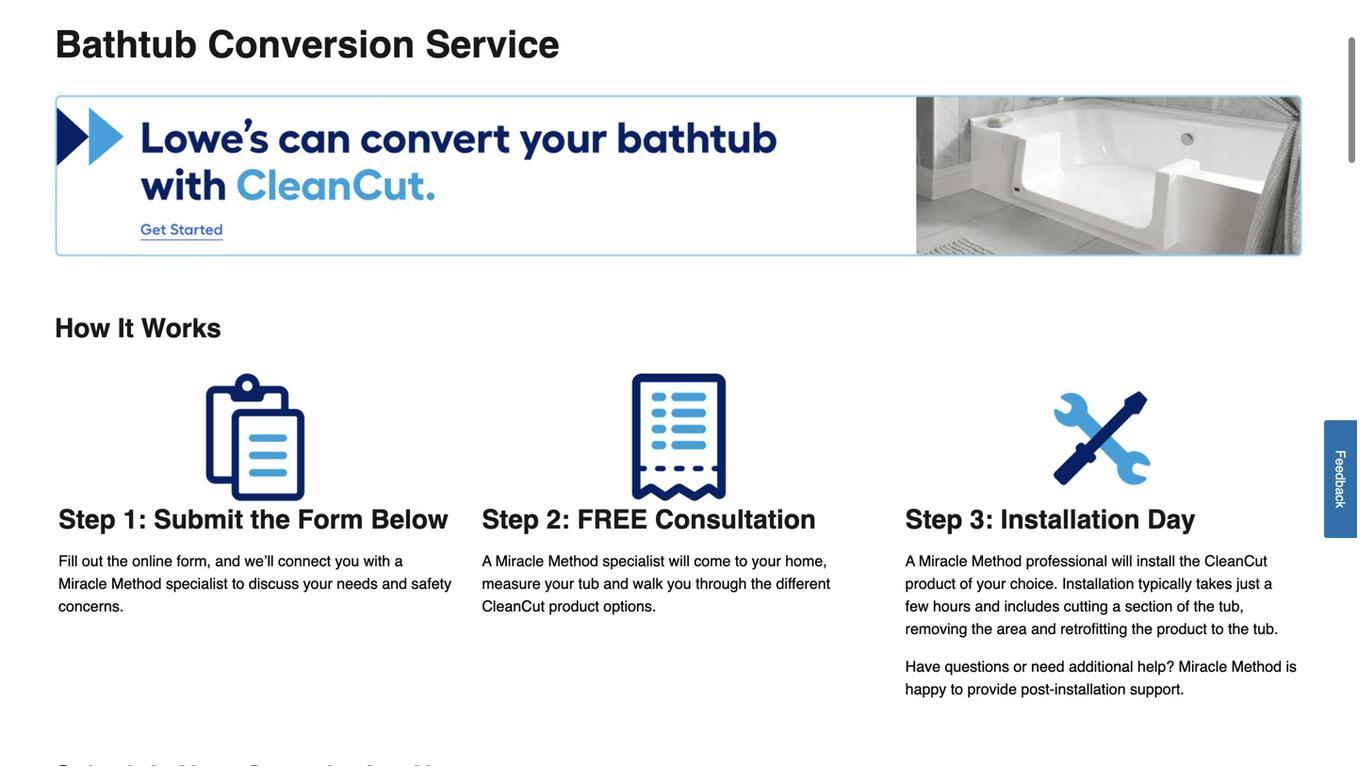 Task type: locate. For each thing, give the bounding box(es) containing it.
2 horizontal spatial product
[[1157, 620, 1207, 638]]

3:
[[970, 505, 993, 535]]

specialist up walk in the bottom of the page
[[603, 552, 665, 570]]

step for step 1: submit the form below
[[58, 505, 116, 535]]

will left the come
[[669, 552, 690, 570]]

you right walk in the bottom of the page
[[667, 575, 691, 592]]

measure
[[482, 575, 541, 592]]

a inside a miracle method specialist will come to your home, measure your tub and walk you through the different cleancut product options.
[[482, 552, 492, 570]]

bathtub conversion service
[[55, 23, 560, 66]]

1 step from the left
[[58, 505, 116, 535]]

specialist down form,
[[166, 575, 228, 592]]

connect
[[278, 552, 331, 570]]

post-
[[1021, 681, 1055, 698]]

installation
[[1055, 681, 1126, 698]]

product up few
[[905, 575, 956, 592]]

cutting
[[1064, 598, 1108, 615]]

you up needs
[[335, 552, 359, 570]]

cleancut
[[1205, 552, 1267, 570], [482, 598, 545, 615]]

your inside a miracle method professional will install the cleancut product of your choice. installation typically takes just a few hours and includes cutting a section of the tub, removing the area and retrofitting the product to the tub.
[[977, 575, 1006, 592]]

c
[[1333, 495, 1348, 501]]

of up hours
[[960, 575, 972, 592]]

b
[[1333, 480, 1348, 488]]

step
[[58, 505, 116, 535], [482, 505, 539, 535], [905, 505, 963, 535]]

0 horizontal spatial of
[[960, 575, 972, 592]]

to down tub,
[[1211, 620, 1224, 638]]

and left we'll
[[215, 552, 240, 570]]

home,
[[785, 552, 827, 570]]

form
[[297, 505, 363, 535]]

f e e d b a c k button
[[1324, 420, 1357, 538]]

will for install
[[1112, 552, 1133, 570]]

1 vertical spatial specialist
[[166, 575, 228, 592]]

bathtub
[[55, 23, 197, 66]]

method down the online
[[111, 575, 162, 592]]

and up area
[[975, 598, 1000, 615]]

0 horizontal spatial specialist
[[166, 575, 228, 592]]

0 horizontal spatial product
[[549, 598, 599, 615]]

step 3: installation day
[[905, 505, 1196, 535]]

0 vertical spatial cleancut
[[1205, 552, 1267, 570]]

different
[[776, 575, 830, 592]]

1 a from the left
[[482, 552, 492, 570]]

miracle inside fill out the online form, and we'll connect you with a miracle method specialist to discuss your needs and safety concerns.
[[58, 575, 107, 592]]

2 a from the left
[[905, 552, 915, 570]]

a for a miracle method specialist will come to your home, measure your tub and walk you through the different cleancut product options.
[[482, 552, 492, 570]]

conversion
[[208, 23, 415, 66]]

have questions or need additional help? miracle method is happy to provide post-installation support.
[[905, 658, 1297, 698]]

method up tub
[[548, 552, 598, 570]]

installation up professional
[[1001, 505, 1140, 535]]

a miracle method professional will install the cleancut product of your choice. installation typically takes just a few hours and includes cutting a section of the tub, removing the area and retrofitting the product to the tub.
[[905, 552, 1278, 638]]

will
[[669, 552, 690, 570], [1112, 552, 1133, 570]]

e up d
[[1333, 458, 1348, 466]]

1 horizontal spatial will
[[1112, 552, 1133, 570]]

product down tub
[[549, 598, 599, 615]]

2 will from the left
[[1112, 552, 1133, 570]]

step left 3:
[[905, 505, 963, 535]]

a
[[1333, 488, 1348, 495], [395, 552, 403, 570], [1264, 575, 1273, 592], [1112, 598, 1121, 615]]

it
[[118, 313, 134, 343]]

1 vertical spatial product
[[549, 598, 599, 615]]

0 horizontal spatial a
[[482, 552, 492, 570]]

method
[[548, 552, 598, 570], [972, 552, 1022, 570], [111, 575, 162, 592], [1231, 658, 1282, 675]]

f e e d b a c k
[[1333, 450, 1348, 508]]

1 vertical spatial cleancut
[[482, 598, 545, 615]]

your down 'connect'
[[303, 575, 332, 592]]

a up k
[[1333, 488, 1348, 495]]

d
[[1333, 473, 1348, 480]]

0 vertical spatial product
[[905, 575, 956, 592]]

miracle right help?
[[1179, 658, 1227, 675]]

1 e from the top
[[1333, 458, 1348, 466]]

to
[[735, 552, 748, 570], [232, 575, 244, 592], [1211, 620, 1224, 638], [951, 681, 963, 698]]

of down typically
[[1177, 598, 1190, 615]]

will inside a miracle method professional will install the cleancut product of your choice. installation typically takes just a few hours and includes cutting a section of the tub, removing the area and retrofitting the product to the tub.
[[1112, 552, 1133, 570]]

0 vertical spatial you
[[335, 552, 359, 570]]

and up options.
[[603, 575, 629, 592]]

lowe's can convert your bathtub with cleancut. image
[[55, 95, 1302, 257]]

0 horizontal spatial step
[[58, 505, 116, 535]]

a up the measure
[[482, 552, 492, 570]]

miracle up hours
[[919, 552, 967, 570]]

e up b
[[1333, 466, 1348, 473]]

and inside a miracle method specialist will come to your home, measure your tub and walk you through the different cleancut product options.
[[603, 575, 629, 592]]

you inside a miracle method specialist will come to your home, measure your tub and walk you through the different cleancut product options.
[[667, 575, 691, 592]]

a right cutting
[[1112, 598, 1121, 615]]

0 vertical spatial installation
[[1001, 505, 1140, 535]]

support.
[[1130, 681, 1185, 698]]

cleancut down the measure
[[482, 598, 545, 615]]

2 horizontal spatial step
[[905, 505, 963, 535]]

miracle
[[495, 552, 544, 570], [919, 552, 967, 570], [58, 575, 107, 592], [1179, 658, 1227, 675]]

concerns.
[[58, 598, 124, 615]]

need
[[1031, 658, 1065, 675]]

1 horizontal spatial of
[[1177, 598, 1190, 615]]

a right the just
[[1264, 575, 1273, 592]]

1 horizontal spatial cleancut
[[1205, 552, 1267, 570]]

a blue icon of a form and a clipboard. image
[[58, 373, 452, 501]]

to left discuss in the bottom of the page
[[232, 575, 244, 592]]

and down "with"
[[382, 575, 407, 592]]

3 step from the left
[[905, 505, 963, 535]]

miracle up the measure
[[495, 552, 544, 570]]

0 horizontal spatial you
[[335, 552, 359, 570]]

the
[[251, 505, 290, 535], [107, 552, 128, 570], [1179, 552, 1200, 570], [751, 575, 772, 592], [1194, 598, 1215, 615], [972, 620, 993, 638], [1132, 620, 1153, 638], [1228, 620, 1249, 638]]

how it works
[[55, 313, 221, 343]]

will left install on the right bottom of the page
[[1112, 552, 1133, 570]]

method left is
[[1231, 658, 1282, 675]]

and
[[215, 552, 240, 570], [382, 575, 407, 592], [603, 575, 629, 592], [975, 598, 1000, 615], [1031, 620, 1056, 638]]

1 horizontal spatial specialist
[[603, 552, 665, 570]]

or
[[1014, 658, 1027, 675]]

specialist
[[603, 552, 665, 570], [166, 575, 228, 592]]

installation up cutting
[[1062, 575, 1134, 592]]

a
[[482, 552, 492, 570], [905, 552, 915, 570]]

to inside have questions or need additional help? miracle method is happy to provide post-installation support.
[[951, 681, 963, 698]]

1 horizontal spatial you
[[667, 575, 691, 592]]

product
[[905, 575, 956, 592], [549, 598, 599, 615], [1157, 620, 1207, 638]]

0 horizontal spatial will
[[669, 552, 690, 570]]

step left 2:
[[482, 505, 539, 535]]

the down section
[[1132, 620, 1153, 638]]

1 horizontal spatial product
[[905, 575, 956, 592]]

2 vertical spatial product
[[1157, 620, 1207, 638]]

e
[[1333, 458, 1348, 466], [1333, 466, 1348, 473]]

method up choice.
[[972, 552, 1022, 570]]

online
[[132, 552, 172, 570]]

your left choice.
[[977, 575, 1006, 592]]

0 vertical spatial specialist
[[603, 552, 665, 570]]

1 vertical spatial installation
[[1062, 575, 1134, 592]]

step up out
[[58, 505, 116, 535]]

an icon of a light blue wrench and a dark blue screwdriver. image
[[905, 373, 1299, 501]]

1 vertical spatial you
[[667, 575, 691, 592]]

tub.
[[1253, 620, 1278, 638]]

the down takes
[[1194, 598, 1215, 615]]

choice.
[[1010, 575, 1058, 592]]

1 horizontal spatial a
[[905, 552, 915, 570]]

we'll
[[245, 552, 274, 570]]

specialist inside fill out the online form, and we'll connect you with a miracle method specialist to discuss your needs and safety concerns.
[[166, 575, 228, 592]]

you
[[335, 552, 359, 570], [667, 575, 691, 592]]

an icon of a blue printout. image
[[482, 373, 875, 501]]

product down section
[[1157, 620, 1207, 638]]

to down questions
[[951, 681, 963, 698]]

how
[[55, 313, 110, 343]]

the left area
[[972, 620, 993, 638]]

1 will from the left
[[669, 552, 690, 570]]

a up few
[[905, 552, 915, 570]]

miracle up concerns.
[[58, 575, 107, 592]]

cleancut inside a miracle method specialist will come to your home, measure your tub and walk you through the different cleancut product options.
[[482, 598, 545, 615]]

will inside a miracle method specialist will come to your home, measure your tub and walk you through the different cleancut product options.
[[669, 552, 690, 570]]

includes
[[1004, 598, 1060, 615]]

your
[[752, 552, 781, 570], [303, 575, 332, 592], [545, 575, 574, 592], [977, 575, 1006, 592]]

to right the come
[[735, 552, 748, 570]]

cleancut up the just
[[1205, 552, 1267, 570]]

of
[[960, 575, 972, 592], [1177, 598, 1190, 615]]

method inside fill out the online form, and we'll connect you with a miracle method specialist to discuss your needs and safety concerns.
[[111, 575, 162, 592]]

2 step from the left
[[482, 505, 539, 535]]

method inside a miracle method specialist will come to your home, measure your tub and walk you through the different cleancut product options.
[[548, 552, 598, 570]]

product inside a miracle method specialist will come to your home, measure your tub and walk you through the different cleancut product options.
[[549, 598, 599, 615]]

a inside button
[[1333, 488, 1348, 495]]

2:
[[546, 505, 570, 535]]

0 horizontal spatial cleancut
[[482, 598, 545, 615]]

the up we'll
[[251, 505, 290, 535]]

the right through
[[751, 575, 772, 592]]

1 horizontal spatial step
[[482, 505, 539, 535]]

a inside fill out the online form, and we'll connect you with a miracle method specialist to discuss your needs and safety concerns.
[[395, 552, 403, 570]]

a right "with"
[[395, 552, 403, 570]]

questions
[[945, 658, 1009, 675]]

the right out
[[107, 552, 128, 570]]

step for step 3: installation day
[[905, 505, 963, 535]]

a inside a miracle method professional will install the cleancut product of your choice. installation typically takes just a few hours and includes cutting a section of the tub, removing the area and retrofitting the product to the tub.
[[905, 552, 915, 570]]

installation
[[1001, 505, 1140, 535], [1062, 575, 1134, 592]]



Task type: vqa. For each thing, say whether or not it's contained in the screenshot.
shop related to shop All Cargo Manage...
no



Task type: describe. For each thing, give the bounding box(es) containing it.
just
[[1236, 575, 1260, 592]]

specialist inside a miracle method specialist will come to your home, measure your tub and walk you through the different cleancut product options.
[[603, 552, 665, 570]]

additional
[[1069, 658, 1133, 675]]

fill out the online form, and we'll connect you with a miracle method specialist to discuss your needs and safety concerns.
[[58, 552, 452, 615]]

help?
[[1138, 658, 1174, 675]]

hours
[[933, 598, 971, 615]]

the up takes
[[1179, 552, 1200, 570]]

section
[[1125, 598, 1173, 615]]

takes
[[1196, 575, 1232, 592]]

installation inside a miracle method professional will install the cleancut product of your choice. installation typically takes just a few hours and includes cutting a section of the tub, removing the area and retrofitting the product to the tub.
[[1062, 575, 1134, 592]]

0 vertical spatial of
[[960, 575, 972, 592]]

fill
[[58, 552, 78, 570]]

k
[[1333, 501, 1348, 508]]

your left home, at the bottom right of the page
[[752, 552, 781, 570]]

miracle inside have questions or need additional help? miracle method is happy to provide post-installation support.
[[1179, 658, 1227, 675]]

method inside a miracle method professional will install the cleancut product of your choice. installation typically takes just a few hours and includes cutting a section of the tub, removing the area and retrofitting the product to the tub.
[[972, 552, 1022, 570]]

form,
[[177, 552, 211, 570]]

have
[[905, 658, 941, 675]]

removing
[[905, 620, 967, 638]]

the down tub,
[[1228, 620, 1249, 638]]

1:
[[123, 505, 146, 535]]

service
[[425, 23, 560, 66]]

out
[[82, 552, 103, 570]]

to inside fill out the online form, and we'll connect you with a miracle method specialist to discuss your needs and safety concerns.
[[232, 575, 244, 592]]

few
[[905, 598, 929, 615]]

miracle inside a miracle method specialist will come to your home, measure your tub and walk you through the different cleancut product options.
[[495, 552, 544, 570]]

method inside have questions or need additional help? miracle method is happy to provide post-installation support.
[[1231, 658, 1282, 675]]

you inside fill out the online form, and we'll connect you with a miracle method specialist to discuss your needs and safety concerns.
[[335, 552, 359, 570]]

options.
[[603, 598, 656, 615]]

a for a miracle method professional will install the cleancut product of your choice. installation typically takes just a few hours and includes cutting a section of the tub, removing the area and retrofitting the product to the tub.
[[905, 552, 915, 570]]

a miracle method specialist will come to your home, measure your tub and walk you through the different cleancut product options.
[[482, 552, 830, 615]]

and down includes
[[1031, 620, 1056, 638]]

will for come
[[669, 552, 690, 570]]

your left tub
[[545, 575, 574, 592]]

install
[[1137, 552, 1175, 570]]

2 e from the top
[[1333, 466, 1348, 473]]

to inside a miracle method specialist will come to your home, measure your tub and walk you through the different cleancut product options.
[[735, 552, 748, 570]]

step 2: free consultation
[[482, 505, 816, 535]]

step 1: submit the form below
[[58, 505, 448, 535]]

the inside a miracle method specialist will come to your home, measure your tub and walk you through the different cleancut product options.
[[751, 575, 772, 592]]

works
[[141, 313, 221, 343]]

happy
[[905, 681, 946, 698]]

tub
[[578, 575, 599, 592]]

needs
[[337, 575, 378, 592]]

consultation
[[655, 505, 816, 535]]

miracle inside a miracle method professional will install the cleancut product of your choice. installation typically takes just a few hours and includes cutting a section of the tub, removing the area and retrofitting the product to the tub.
[[919, 552, 967, 570]]

is
[[1286, 658, 1297, 675]]

step for step 2: free consultation
[[482, 505, 539, 535]]

f
[[1333, 450, 1348, 458]]

1 vertical spatial of
[[1177, 598, 1190, 615]]

area
[[997, 620, 1027, 638]]

submit
[[154, 505, 243, 535]]

tub,
[[1219, 598, 1244, 615]]

day
[[1147, 505, 1196, 535]]

discuss
[[249, 575, 299, 592]]

come
[[694, 552, 731, 570]]

typically
[[1138, 575, 1192, 592]]

your inside fill out the online form, and we'll connect you with a miracle method specialist to discuss your needs and safety concerns.
[[303, 575, 332, 592]]

free
[[577, 505, 648, 535]]

provide
[[967, 681, 1017, 698]]

cleancut inside a miracle method professional will install the cleancut product of your choice. installation typically takes just a few hours and includes cutting a section of the tub, removing the area and retrofitting the product to the tub.
[[1205, 552, 1267, 570]]

through
[[696, 575, 747, 592]]

below
[[371, 505, 448, 535]]

professional
[[1026, 552, 1107, 570]]

retrofitting
[[1060, 620, 1128, 638]]

with
[[364, 552, 390, 570]]

walk
[[633, 575, 663, 592]]

the inside fill out the online form, and we'll connect you with a miracle method specialist to discuss your needs and safety concerns.
[[107, 552, 128, 570]]

safety
[[411, 575, 452, 592]]

to inside a miracle method professional will install the cleancut product of your choice. installation typically takes just a few hours and includes cutting a section of the tub, removing the area and retrofitting the product to the tub.
[[1211, 620, 1224, 638]]



